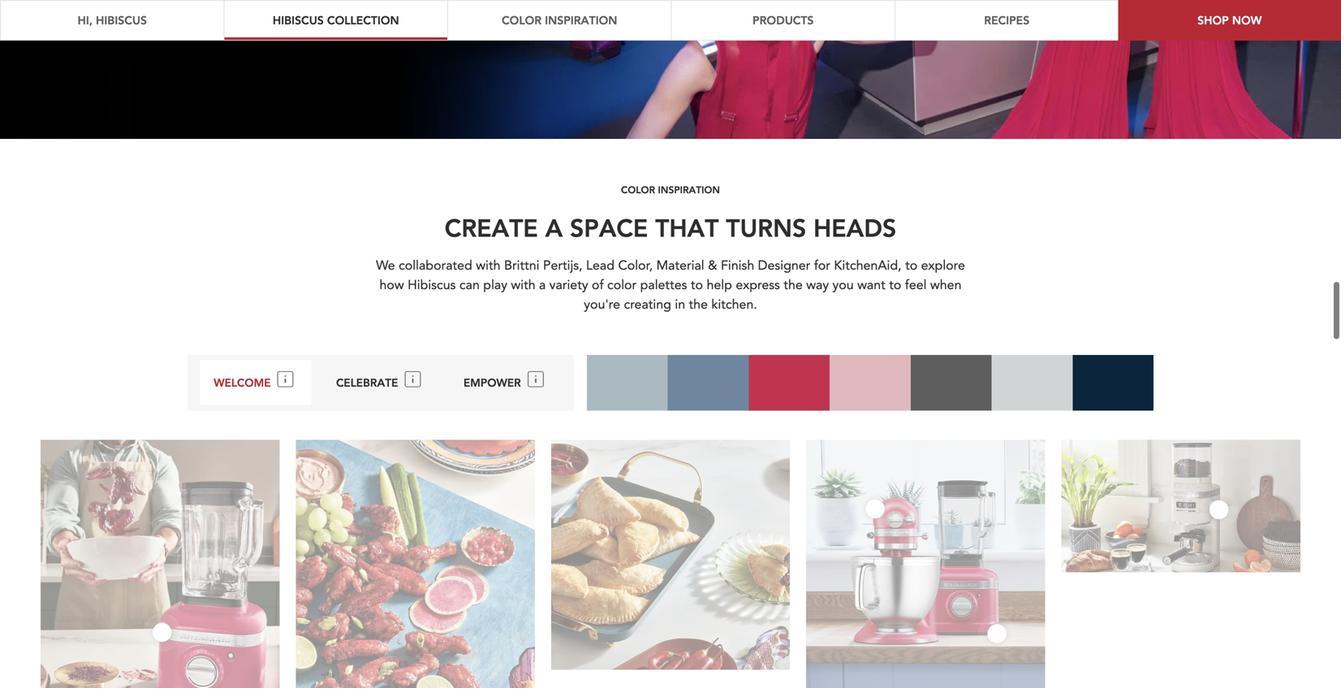 Task type: describe. For each thing, give the bounding box(es) containing it.
color inspiration
[[502, 13, 618, 28]]

kitchen.
[[712, 278, 758, 296]]

palettes
[[641, 259, 688, 277]]

hibiscus energizes the inner maker to explore. link
[[450, 297, 611, 388]]

creating
[[624, 278, 672, 296]]

2 horizontal spatial the
[[784, 259, 803, 277]]

hi,
[[78, 13, 93, 28]]

in
[[675, 278, 686, 296]]

a person tossing hibiscus-coated chicken wings in a bowl with a k400 blender on the countertop. image
[[41, 420, 280, 688]]

recipes
[[985, 13, 1030, 28]]

to up feel
[[906, 239, 918, 257]]

to left feel
[[890, 259, 902, 277]]

hibiscus inside hibiscus energizes the inner maker to explore.
[[461, 305, 494, 317]]

2023 color of the year artisan® series stand mixer image
[[862, 475, 890, 503]]

&
[[708, 239, 718, 257]]

color
[[502, 13, 542, 28]]

shop now
[[1198, 13, 1263, 28]]

play
[[484, 259, 508, 277]]

1 vertical spatial with
[[511, 259, 536, 277]]

how
[[380, 259, 404, 277]]

hibiscus inside the hi, hibiscus button
[[96, 13, 147, 28]]

material
[[657, 239, 705, 257]]

brittni
[[504, 239, 540, 257]]

of
[[592, 259, 604, 277]]

designer
[[758, 239, 811, 257]]

now
[[1233, 13, 1263, 28]]

pertijs,
[[543, 239, 583, 257]]

recipes button
[[895, 0, 1119, 41]]

welcome link
[[200, 336, 312, 388]]

0 vertical spatial a
[[546, 194, 563, 226]]

you
[[833, 259, 854, 277]]

express
[[736, 259, 781, 277]]

color
[[608, 259, 637, 277]]

we collaborated with brittni pertijs, lead color, material & finish designer for kitchenaid, to explore how hibiscus can play with a variety of color palettes to help express the way you want to feel when you're creating in the kitchen.
[[376, 239, 966, 296]]

explore
[[922, 239, 966, 257]]

hibiscus flavored empanadas served on a tray with different dishes on the countertop. image
[[551, 420, 791, 650]]

hibiscus inside hibiscus collection button
[[273, 13, 324, 28]]

heads
[[814, 194, 897, 226]]



Task type: locate. For each thing, give the bounding box(es) containing it.
2 vertical spatial the
[[537, 305, 550, 317]]

hibiscus left collection
[[273, 13, 324, 28]]

a up pertijs,
[[546, 194, 563, 226]]

color inspiration button
[[448, 0, 671, 41]]

turns
[[726, 194, 807, 226]]

want
[[858, 259, 886, 277]]

1 horizontal spatial with
[[511, 259, 536, 277]]

maker
[[575, 305, 600, 317]]

create
[[445, 194, 538, 226]]

variety
[[550, 259, 589, 277]]

hibiscus collection button
[[224, 0, 448, 41]]

with down brittni
[[511, 259, 536, 277]]

hibiscus inside the "we collaborated with brittni pertijs, lead color, material & finish designer for kitchenaid, to explore how hibiscus can play with a variety of color palettes to help express the way you want to feel when you're creating in the kitchen."
[[408, 259, 456, 277]]

1 vertical spatial the
[[689, 278, 708, 296]]

2023 color of the year k400 blender image
[[984, 600, 1012, 628]]

inspiration
[[545, 13, 618, 28]]

burr coffee grinder image
[[1206, 476, 1234, 504]]

space
[[570, 194, 648, 226]]

hibiscus energizes the inner maker to explore.
[[461, 305, 600, 328]]

kitchenaid,
[[835, 239, 902, 257]]

collaborated
[[399, 239, 473, 257]]

2023 color of the year k400 blender image
[[149, 599, 177, 627]]

products
[[753, 13, 814, 28]]

products button
[[671, 0, 895, 41]]

hibiscus right hi, at left
[[96, 13, 147, 28]]

color,
[[619, 239, 653, 257]]

explore.
[[472, 316, 505, 328]]

hibiscus collection
[[273, 13, 399, 28]]

energizes
[[496, 305, 535, 317]]

way
[[807, 259, 829, 277]]

0 vertical spatial with
[[476, 239, 501, 257]]

feel
[[906, 259, 927, 277]]

hi, hibiscus button
[[0, 0, 224, 41]]

a
[[546, 194, 563, 226], [539, 259, 546, 277]]

welcome
[[214, 358, 271, 373]]

that
[[656, 194, 719, 226]]

help
[[707, 259, 733, 277]]

we
[[376, 239, 395, 257]]

for
[[815, 239, 831, 257]]

shop now button
[[1119, 0, 1342, 41]]

the right in
[[689, 278, 708, 296]]

to left explore.
[[461, 316, 469, 328]]

you're
[[584, 278, 621, 296]]

finish
[[721, 239, 755, 257]]

to
[[906, 239, 918, 257], [691, 259, 703, 277], [890, 259, 902, 277], [461, 316, 469, 328]]

the
[[784, 259, 803, 277], [689, 278, 708, 296], [537, 305, 550, 317]]

shop
[[1198, 13, 1230, 28]]

a kitchenaid® burr coffee grinder in milkshake on a countertop, with espresso cups, fruit and pastries around the appliance. image
[[1062, 420, 1301, 553]]

to left help
[[691, 259, 703, 277]]

can
[[460, 259, 480, 277]]

a inside the "we collaborated with brittni pertijs, lead color, material & finish designer for kitchenaid, to explore how hibiscus can play with a variety of color palettes to help express the way you want to feel when you're creating in the kitchen."
[[539, 259, 546, 277]]

when
[[931, 259, 962, 277]]

lead
[[587, 239, 615, 257]]

an artisan® series stand mixer and k400 variable speed blender in hibiscus on a countertop with different plants in the background. image
[[807, 420, 1046, 668]]

collection
[[327, 13, 399, 28]]

0 vertical spatial the
[[784, 259, 803, 277]]

the inside hibiscus energizes the inner maker to explore.
[[537, 305, 550, 317]]

hibiscus
[[96, 13, 147, 28], [273, 13, 324, 28], [408, 259, 456, 277], [461, 305, 494, 317]]

0 horizontal spatial with
[[476, 239, 501, 257]]

1 horizontal spatial the
[[689, 278, 708, 296]]

0 horizontal spatial the
[[537, 305, 550, 317]]

inner
[[553, 305, 573, 317]]

with up play
[[476, 239, 501, 257]]

1 vertical spatial a
[[539, 259, 546, 277]]

with
[[476, 239, 501, 257], [511, 259, 536, 277]]

the left inner in the top of the page
[[537, 305, 550, 317]]

create a space that turns heads
[[445, 194, 897, 226]]

hi, hibiscus
[[78, 13, 147, 28]]

the down designer
[[784, 259, 803, 277]]

hibiscus-coated chicken wings on a serving board, with different fruit, vegetable and herb garnishes. image
[[296, 420, 535, 688]]

to inside hibiscus energizes the inner maker to explore.
[[461, 316, 469, 328]]

a left variety
[[539, 259, 546, 277]]

hibiscus left energizes
[[461, 305, 494, 317]]

hibiscus down collaborated
[[408, 259, 456, 277]]



Task type: vqa. For each thing, say whether or not it's contained in the screenshot.
'Products' button
yes



